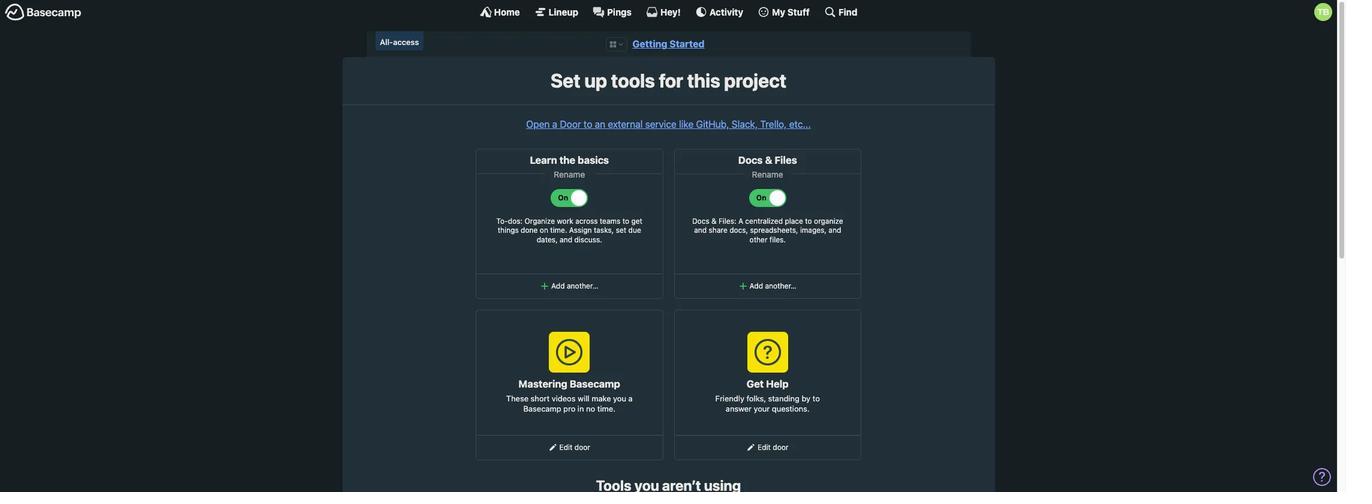 Task type: vqa. For each thing, say whether or not it's contained in the screenshot.
hey!
yes



Task type: describe. For each thing, give the bounding box(es) containing it.
trello,
[[761, 119, 787, 129]]

videos
[[552, 394, 576, 403]]

activity
[[710, 6, 744, 17]]

docs for files
[[739, 154, 763, 166]]

all-
[[380, 37, 393, 47]]

add another… for the
[[552, 282, 599, 291]]

due
[[629, 226, 641, 235]]

across
[[576, 217, 598, 226]]

open a door to an external service like github, slack, trello, etc...
[[526, 119, 811, 129]]

teams
[[600, 217, 621, 226]]

work
[[557, 217, 574, 226]]

access
[[393, 37, 419, 47]]

tools
[[611, 69, 655, 92]]

these
[[506, 394, 529, 403]]

and inside 'to-dos: organize work across teams to get things done on time. assign tasks, set due dates, and discuss.'
[[560, 235, 573, 244]]

2 horizontal spatial and
[[829, 226, 841, 235]]

for
[[659, 69, 683, 92]]

rename link for &
[[748, 165, 788, 184]]

up
[[585, 69, 607, 92]]

tim burton image
[[1315, 3, 1333, 21]]

files:
[[719, 217, 737, 226]]

started
[[670, 38, 705, 49]]

things
[[498, 226, 519, 235]]

learn the basics rename
[[530, 154, 609, 179]]

pings button
[[593, 6, 632, 18]]

pro
[[564, 404, 576, 414]]

share
[[709, 226, 728, 235]]

external
[[608, 119, 643, 129]]

a inside mastering basecamp these short videos will make you a basecamp pro in no time.
[[629, 394, 633, 403]]

service
[[645, 119, 677, 129]]

on
[[540, 226, 548, 235]]

centralized
[[745, 217, 783, 226]]

getting
[[633, 38, 667, 49]]

organize
[[525, 217, 555, 226]]

help
[[766, 378, 789, 390]]

docs & files rename
[[739, 154, 797, 179]]

add for docs
[[750, 282, 763, 291]]

0 horizontal spatial basecamp
[[524, 404, 561, 414]]

door for help
[[773, 443, 789, 452]]

docs,
[[730, 226, 748, 235]]

another… for files
[[765, 282, 797, 291]]

find
[[839, 6, 858, 17]]

like
[[679, 119, 694, 129]]

make
[[592, 394, 611, 403]]

github,
[[696, 119, 729, 129]]

the
[[560, 154, 576, 166]]

get
[[631, 217, 643, 226]]

place
[[785, 217, 803, 226]]

& for files
[[765, 154, 773, 166]]

open a door to an external service like github, slack, trello, etc... link
[[526, 119, 811, 129]]

edit door link for help
[[677, 438, 859, 457]]

all-access element
[[375, 31, 424, 51]]

images,
[[800, 226, 827, 235]]

get help friendly folks, standing by to answer your questions.
[[716, 378, 820, 414]]

to-dos: organize work across teams to get things done on time. assign tasks, set due dates, and discuss.
[[497, 217, 643, 244]]

set up tools for this project
[[551, 69, 787, 92]]

slack,
[[732, 119, 758, 129]]

no
[[586, 404, 595, 414]]

basics
[[578, 154, 609, 166]]

to-
[[497, 217, 508, 226]]

hey!
[[661, 6, 681, 17]]

& for files:
[[712, 217, 717, 226]]

rename link for the
[[550, 165, 589, 184]]

set
[[616, 226, 627, 235]]

stuff
[[788, 6, 810, 17]]

home
[[494, 6, 520, 17]]

etc...
[[789, 119, 811, 129]]

getting started link
[[633, 38, 705, 49]]

add another… link for the
[[479, 277, 660, 296]]

other
[[750, 235, 768, 244]]

dates,
[[537, 235, 558, 244]]

an
[[595, 119, 606, 129]]

find button
[[824, 6, 858, 18]]

pings
[[607, 6, 632, 17]]

getting started
[[633, 38, 705, 49]]

to for &
[[805, 217, 812, 226]]

my stuff button
[[758, 6, 810, 18]]

edit door for basecamp
[[560, 443, 590, 452]]

standing
[[768, 394, 800, 403]]

my
[[772, 6, 786, 17]]

discuss.
[[575, 235, 602, 244]]



Task type: locate. For each thing, give the bounding box(es) containing it.
to inside 'to-dos: organize work across teams to get things done on time. assign tasks, set due dates, and discuss.'
[[623, 217, 629, 226]]

and down assign
[[560, 235, 573, 244]]

0 horizontal spatial a
[[552, 119, 558, 129]]

1 vertical spatial time.
[[598, 404, 616, 414]]

0 horizontal spatial door
[[575, 443, 590, 452]]

1 horizontal spatial edit
[[758, 443, 771, 452]]

edit for get
[[758, 443, 771, 452]]

0 horizontal spatial add another…
[[552, 282, 599, 291]]

basecamp down short
[[524, 404, 561, 414]]

1 edit door link from the left
[[479, 438, 660, 457]]

1 rename link from the left
[[550, 165, 589, 184]]

mastering basecamp these short videos will make you a basecamp pro in no time.
[[506, 378, 633, 414]]

my stuff
[[772, 6, 810, 17]]

0 horizontal spatial rename
[[554, 169, 585, 179]]

0 horizontal spatial add
[[552, 282, 565, 291]]

another… for basics
[[567, 282, 599, 291]]

dos:
[[508, 217, 523, 226]]

0 horizontal spatial another…
[[567, 282, 599, 291]]

time.
[[550, 226, 567, 235], [598, 404, 616, 414]]

1 add another… link from the left
[[479, 277, 660, 296]]

add down dates,
[[552, 282, 565, 291]]

0 vertical spatial a
[[552, 119, 558, 129]]

1 edit door from the left
[[560, 443, 590, 452]]

a
[[739, 217, 743, 226]]

0 horizontal spatial add another… link
[[479, 277, 660, 296]]

add another… link down discuss.
[[479, 277, 660, 296]]

to inside get help friendly folks, standing by to answer your questions.
[[813, 394, 820, 403]]

rename for the
[[554, 169, 585, 179]]

1 horizontal spatial &
[[765, 154, 773, 166]]

add another… for &
[[750, 282, 797, 291]]

short
[[531, 394, 550, 403]]

and left share
[[694, 226, 707, 235]]

time. down the work
[[550, 226, 567, 235]]

get
[[747, 378, 764, 390]]

1 add another… from the left
[[552, 282, 599, 291]]

2 rename link from the left
[[748, 165, 788, 184]]

0 vertical spatial basecamp
[[570, 378, 620, 390]]

to up set
[[623, 217, 629, 226]]

1 another… from the left
[[567, 282, 599, 291]]

will
[[578, 394, 590, 403]]

& inside docs & files: a centralized place to organize and share docs, spreadsheets, images, and other files.
[[712, 217, 717, 226]]

files
[[775, 154, 797, 166]]

1 horizontal spatial add another… link
[[677, 277, 859, 296]]

another… down discuss.
[[567, 282, 599, 291]]

done
[[521, 226, 538, 235]]

2 rename from the left
[[752, 169, 784, 179]]

docs & files: a centralized place to organize and share docs, spreadsheets, images, and other files.
[[692, 217, 843, 244]]

1 vertical spatial basecamp
[[524, 404, 561, 414]]

lineup link
[[534, 6, 578, 18]]

1 horizontal spatial a
[[629, 394, 633, 403]]

& left files
[[765, 154, 773, 166]]

1 horizontal spatial another…
[[765, 282, 797, 291]]

to left an
[[584, 119, 593, 129]]

1 horizontal spatial add
[[750, 282, 763, 291]]

0 vertical spatial &
[[765, 154, 773, 166]]

answer
[[726, 404, 752, 414]]

spreadsheets,
[[750, 226, 798, 235]]

0 horizontal spatial edit
[[560, 443, 573, 452]]

0 vertical spatial docs
[[739, 154, 763, 166]]

home link
[[480, 6, 520, 18]]

basecamp up make
[[570, 378, 620, 390]]

edit door link for basecamp
[[479, 438, 660, 457]]

switch accounts image
[[5, 3, 82, 22]]

edit door
[[560, 443, 590, 452], [758, 443, 789, 452]]

activity link
[[695, 6, 744, 18]]

1 edit from the left
[[560, 443, 573, 452]]

edit door down pro
[[560, 443, 590, 452]]

2 add another… link from the left
[[677, 277, 859, 296]]

to right the by
[[813, 394, 820, 403]]

this
[[687, 69, 720, 92]]

lineup
[[549, 6, 578, 17]]

add another… down files.
[[750, 282, 797, 291]]

to up images,
[[805, 217, 812, 226]]

door
[[560, 119, 581, 129]]

you
[[613, 394, 626, 403]]

main element
[[0, 0, 1338, 23]]

add another… link for &
[[677, 277, 859, 296]]

edit door for help
[[758, 443, 789, 452]]

0 horizontal spatial edit door link
[[479, 438, 660, 457]]

1 horizontal spatial edit door link
[[677, 438, 859, 457]]

add down other
[[750, 282, 763, 291]]

1 rename from the left
[[554, 169, 585, 179]]

assign
[[569, 226, 592, 235]]

edit for mastering
[[560, 443, 573, 452]]

all-access
[[380, 37, 419, 47]]

2 door from the left
[[773, 443, 789, 452]]

docs inside docs & files rename
[[739, 154, 763, 166]]

0 horizontal spatial and
[[560, 235, 573, 244]]

1 horizontal spatial door
[[773, 443, 789, 452]]

rename down files
[[752, 169, 784, 179]]

1 vertical spatial a
[[629, 394, 633, 403]]

0 horizontal spatial &
[[712, 217, 717, 226]]

set
[[551, 69, 581, 92]]

1 add from the left
[[552, 282, 565, 291]]

1 door from the left
[[575, 443, 590, 452]]

learn
[[530, 154, 557, 166]]

& up share
[[712, 217, 717, 226]]

files.
[[770, 235, 786, 244]]

folks,
[[747, 394, 766, 403]]

to for dos:
[[623, 217, 629, 226]]

edit door down your
[[758, 443, 789, 452]]

edit down your
[[758, 443, 771, 452]]

by
[[802, 394, 811, 403]]

edit down pro
[[560, 443, 573, 452]]

basecamp
[[570, 378, 620, 390], [524, 404, 561, 414]]

time. inside mastering basecamp these short videos will make you a basecamp pro in no time.
[[598, 404, 616, 414]]

edit door link down your
[[677, 438, 859, 457]]

1 horizontal spatial rename link
[[748, 165, 788, 184]]

door down in
[[575, 443, 590, 452]]

docs
[[739, 154, 763, 166], [692, 217, 710, 226]]

a
[[552, 119, 558, 129], [629, 394, 633, 403]]

and down organize
[[829, 226, 841, 235]]

rename down the
[[554, 169, 585, 179]]

0 vertical spatial time.
[[550, 226, 567, 235]]

a left door
[[552, 119, 558, 129]]

door for basecamp
[[575, 443, 590, 452]]

your
[[754, 404, 770, 414]]

1 vertical spatial docs
[[692, 217, 710, 226]]

add another…
[[552, 282, 599, 291], [750, 282, 797, 291]]

1 horizontal spatial and
[[694, 226, 707, 235]]

2 edit door link from the left
[[677, 438, 859, 457]]

rename link up 'centralized'
[[748, 165, 788, 184]]

a right you
[[629, 394, 633, 403]]

organize
[[814, 217, 843, 226]]

2 add from the left
[[750, 282, 763, 291]]

time. inside 'to-dos: organize work across teams to get things done on time. assign tasks, set due dates, and discuss.'
[[550, 226, 567, 235]]

0 horizontal spatial docs
[[692, 217, 710, 226]]

and
[[694, 226, 707, 235], [829, 226, 841, 235], [560, 235, 573, 244]]

to
[[584, 119, 593, 129], [623, 217, 629, 226], [805, 217, 812, 226], [813, 394, 820, 403]]

hey! button
[[646, 6, 681, 18]]

add another… link
[[479, 277, 660, 296], [677, 277, 859, 296]]

edit
[[560, 443, 573, 452], [758, 443, 771, 452]]

docs up share
[[692, 217, 710, 226]]

another…
[[567, 282, 599, 291], [765, 282, 797, 291]]

another… down files.
[[765, 282, 797, 291]]

in
[[578, 404, 584, 414]]

to inside docs & files: a centralized place to organize and share docs, spreadsheets, images, and other files.
[[805, 217, 812, 226]]

mastering
[[519, 378, 568, 390]]

2 edit door from the left
[[758, 443, 789, 452]]

1 horizontal spatial rename
[[752, 169, 784, 179]]

time. down make
[[598, 404, 616, 414]]

0 horizontal spatial time.
[[550, 226, 567, 235]]

to for help
[[813, 394, 820, 403]]

2 add another… from the left
[[750, 282, 797, 291]]

door down questions.
[[773, 443, 789, 452]]

& inside docs & files rename
[[765, 154, 773, 166]]

docs for files:
[[692, 217, 710, 226]]

add
[[552, 282, 565, 291], [750, 282, 763, 291]]

rename inside learn the basics rename
[[554, 169, 585, 179]]

tasks,
[[594, 226, 614, 235]]

add another… link down other
[[677, 277, 859, 296]]

1 vertical spatial &
[[712, 217, 717, 226]]

friendly
[[716, 394, 745, 403]]

0 horizontal spatial rename link
[[550, 165, 589, 184]]

add for learn
[[552, 282, 565, 291]]

questions.
[[772, 404, 810, 414]]

0 horizontal spatial edit door
[[560, 443, 590, 452]]

1 horizontal spatial basecamp
[[570, 378, 620, 390]]

1 horizontal spatial docs
[[739, 154, 763, 166]]

edit door link
[[479, 438, 660, 457], [677, 438, 859, 457]]

docs inside docs & files: a centralized place to organize and share docs, spreadsheets, images, and other files.
[[692, 217, 710, 226]]

docs left files
[[739, 154, 763, 166]]

2 edit from the left
[[758, 443, 771, 452]]

1 horizontal spatial add another…
[[750, 282, 797, 291]]

1 horizontal spatial time.
[[598, 404, 616, 414]]

open
[[526, 119, 550, 129]]

edit door link down pro
[[479, 438, 660, 457]]

breadcrumb element
[[366, 31, 971, 57]]

2 another… from the left
[[765, 282, 797, 291]]

rename inside docs & files rename
[[752, 169, 784, 179]]

rename for &
[[752, 169, 784, 179]]

rename link up the work
[[550, 165, 589, 184]]

1 horizontal spatial edit door
[[758, 443, 789, 452]]

door
[[575, 443, 590, 452], [773, 443, 789, 452]]

add another… down discuss.
[[552, 282, 599, 291]]

project
[[724, 69, 787, 92]]



